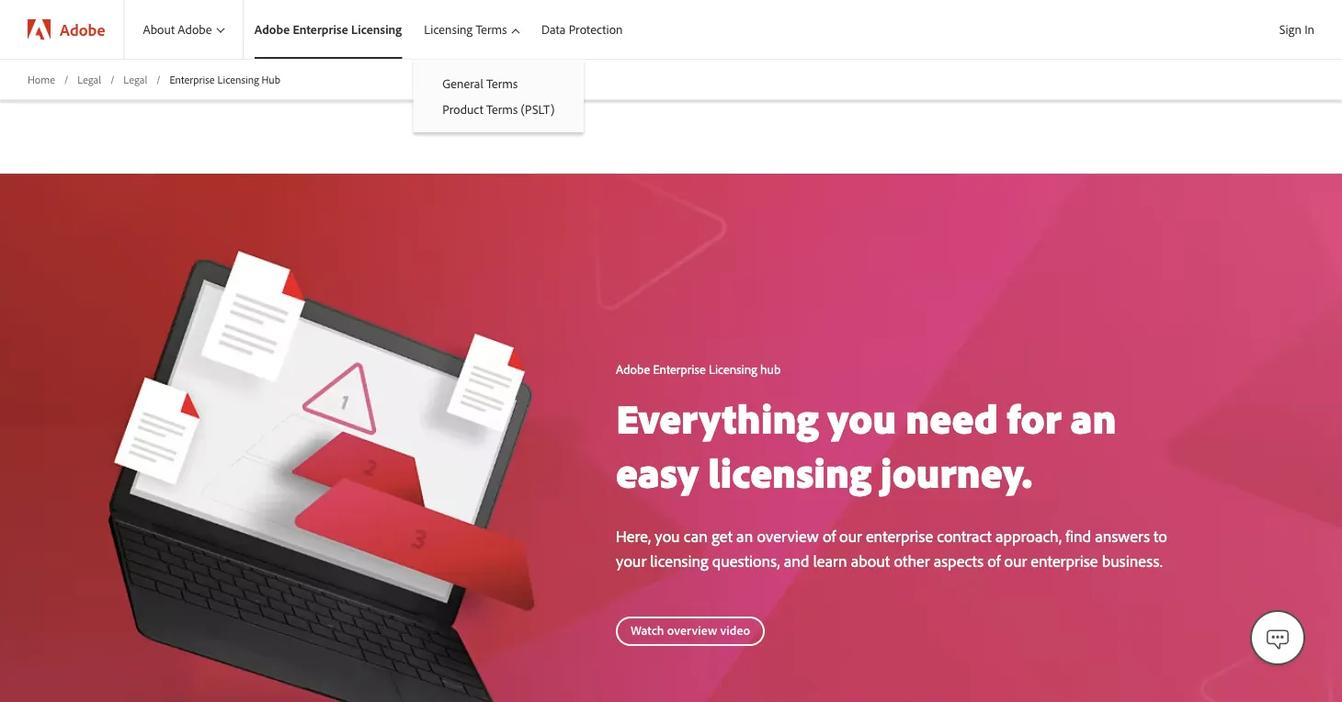 Task type: vqa. For each thing, say whether or not it's contained in the screenshot.
Early
no



Task type: locate. For each thing, give the bounding box(es) containing it.
overview left video at the right bottom of the page
[[667, 622, 717, 638]]

find
[[1065, 526, 1091, 546]]

adobe for adobe enterprise licensing hub
[[616, 361, 650, 377]]

enterprise for adobe enterprise licensing
[[293, 21, 348, 37]]

you inside here, you can get an overview of our enterprise contract approach, find answers to your licensing questions, and learn about other aspects of our enterprise business.
[[655, 526, 680, 546]]

0 horizontal spatial our
[[839, 526, 862, 546]]

enterprise inside "link"
[[293, 21, 348, 37]]

can
[[684, 526, 708, 546]]

2 legal link from the left
[[123, 72, 147, 87]]

legal for 2nd legal link from the right
[[77, 72, 101, 86]]

0 horizontal spatial legal link
[[77, 72, 101, 87]]

legal link
[[77, 72, 101, 87], [123, 72, 147, 87]]

1 horizontal spatial of
[[987, 550, 1000, 571]]

0 vertical spatial you
[[828, 392, 896, 444]]

0 vertical spatial our
[[839, 526, 862, 546]]

product terms (pslt)
[[442, 101, 554, 117]]

0 horizontal spatial overview
[[667, 622, 717, 638]]

overview
[[757, 526, 819, 546], [667, 622, 717, 638]]

an right get
[[736, 526, 753, 546]]

legal link right home link
[[77, 72, 101, 87]]

0 horizontal spatial legal
[[77, 72, 101, 86]]

terms up general terms link
[[476, 21, 507, 37]]

licensing left licensing terms
[[351, 21, 402, 37]]

terms
[[476, 21, 507, 37], [486, 75, 518, 91], [486, 101, 518, 117]]

and
[[784, 550, 809, 571]]

1 vertical spatial licensing
[[650, 550, 708, 571]]

0 vertical spatial overview
[[757, 526, 819, 546]]

overview up and
[[757, 526, 819, 546]]

0 vertical spatial an
[[1070, 392, 1116, 444]]

terms down general terms link
[[486, 101, 518, 117]]

2 vertical spatial enterprise
[[653, 361, 706, 377]]

licensing
[[708, 446, 871, 498], [650, 550, 708, 571]]

legal right home
[[77, 72, 101, 86]]

enterprise down find
[[1031, 550, 1098, 571]]

1 vertical spatial enterprise
[[170, 72, 215, 86]]

you left need at the right of page
[[828, 392, 896, 444]]

learn
[[813, 550, 847, 571]]

licensing up and
[[708, 446, 871, 498]]

2 vertical spatial terms
[[486, 101, 518, 117]]

0 horizontal spatial enterprise
[[170, 72, 215, 86]]

legal link down about on the top of the page
[[123, 72, 147, 87]]

overview inside here, you can get an overview of our enterprise contract approach, find answers to your licensing questions, and learn about other aspects of our enterprise business.
[[757, 526, 819, 546]]

you left can
[[655, 526, 680, 546]]

our
[[839, 526, 862, 546], [1004, 550, 1027, 571]]

licensing inside "link"
[[351, 21, 402, 37]]

0 horizontal spatial enterprise
[[866, 526, 933, 546]]

answers
[[1095, 526, 1150, 546]]

1 horizontal spatial enterprise
[[293, 21, 348, 37]]

of
[[823, 526, 835, 546], [987, 550, 1000, 571]]

0 horizontal spatial of
[[823, 526, 835, 546]]

enterprise up other
[[866, 526, 933, 546]]

our down approach,
[[1004, 550, 1027, 571]]

1 vertical spatial terms
[[486, 75, 518, 91]]

1 horizontal spatial our
[[1004, 550, 1027, 571]]

adobe
[[60, 19, 105, 40], [178, 21, 212, 37], [254, 21, 290, 37], [616, 361, 650, 377]]

1 vertical spatial an
[[736, 526, 753, 546]]

2 horizontal spatial enterprise
[[653, 361, 706, 377]]

an inside here, you can get an overview of our enterprise contract approach, find answers to your licensing questions, and learn about other aspects of our enterprise business.
[[736, 526, 753, 546]]

of right aspects
[[987, 550, 1000, 571]]

1 horizontal spatial overview
[[757, 526, 819, 546]]

licensing
[[351, 21, 402, 37], [424, 21, 473, 37], [217, 72, 259, 86], [709, 361, 757, 377]]

1 horizontal spatial you
[[828, 392, 896, 444]]

an
[[1070, 392, 1116, 444], [736, 526, 753, 546]]

video
[[720, 622, 750, 638]]

licensing down can
[[650, 550, 708, 571]]

0 vertical spatial terms
[[476, 21, 507, 37]]

1 legal link from the left
[[77, 72, 101, 87]]

data
[[541, 21, 566, 37]]

our up about
[[839, 526, 862, 546]]

an for for
[[1070, 392, 1116, 444]]

about adobe button
[[124, 0, 242, 59]]

0 vertical spatial of
[[823, 526, 835, 546]]

of up the "learn"
[[823, 526, 835, 546]]

enterprise
[[293, 21, 348, 37], [170, 72, 215, 86], [653, 361, 706, 377]]

enterprise for adobe enterprise licensing hub
[[653, 361, 706, 377]]

you for here,
[[655, 526, 680, 546]]

enterprise
[[866, 526, 933, 546], [1031, 550, 1098, 571]]

about adobe
[[143, 21, 212, 37]]

group
[[413, 59, 584, 133]]

legal down about on the top of the page
[[123, 72, 147, 86]]

sign in
[[1279, 21, 1314, 37]]

product
[[442, 101, 483, 117]]

licensing left hub in the left top of the page
[[217, 72, 259, 86]]

home link
[[28, 72, 55, 87]]

0 vertical spatial enterprise
[[866, 526, 933, 546]]

you
[[828, 392, 896, 444], [655, 526, 680, 546]]

journey.
[[880, 446, 1033, 498]]

terms inside "popup button"
[[476, 21, 507, 37]]

1 horizontal spatial legal
[[123, 72, 147, 86]]

an for get
[[736, 526, 753, 546]]

1 horizontal spatial enterprise
[[1031, 550, 1098, 571]]

0 horizontal spatial an
[[736, 526, 753, 546]]

1 vertical spatial of
[[987, 550, 1000, 571]]

sign in button
[[1276, 14, 1318, 45]]

1 legal from the left
[[77, 72, 101, 86]]

in
[[1304, 21, 1314, 37]]

watch overview video link
[[616, 617, 765, 646]]

an right "for"
[[1070, 392, 1116, 444]]

0 vertical spatial licensing
[[708, 446, 871, 498]]

1 horizontal spatial an
[[1070, 392, 1116, 444]]

to
[[1154, 526, 1167, 546]]

adobe enterprise licensing
[[254, 21, 402, 37]]

adobe inside "link"
[[254, 21, 290, 37]]

an inside everything you need for an easy licensing journey.
[[1070, 392, 1116, 444]]

1 vertical spatial enterprise
[[1031, 550, 1098, 571]]

adobe link
[[9, 0, 124, 59]]

legal
[[77, 72, 101, 86], [123, 72, 147, 86]]

1 vertical spatial you
[[655, 526, 680, 546]]

you inside everything you need for an easy licensing journey.
[[828, 392, 896, 444]]

licensing up general
[[424, 21, 473, 37]]

2 legal from the left
[[123, 72, 147, 86]]

terms up product terms (pslt)
[[486, 75, 518, 91]]

0 horizontal spatial you
[[655, 526, 680, 546]]

0 vertical spatial enterprise
[[293, 21, 348, 37]]

1 horizontal spatial legal link
[[123, 72, 147, 87]]

licensing inside everything you need for an easy licensing journey.
[[708, 446, 871, 498]]



Task type: describe. For each thing, give the bounding box(es) containing it.
group containing general terms
[[413, 59, 584, 133]]

about
[[143, 21, 175, 37]]

data protection link
[[530, 0, 634, 59]]

here, you can get an overview of our enterprise contract approach, find answers to your licensing questions, and learn about other aspects of our enterprise business.
[[616, 526, 1167, 571]]

adobe for adobe
[[60, 19, 105, 40]]

legal for second legal link from left
[[123, 72, 147, 86]]

everything
[[616, 392, 818, 444]]

licensing inside here, you can get an overview of our enterprise contract approach, find answers to your licensing questions, and learn about other aspects of our enterprise business.
[[650, 550, 708, 571]]

business.
[[1102, 550, 1163, 571]]

terms for product
[[486, 101, 518, 117]]

hub
[[760, 361, 781, 377]]

easy
[[616, 446, 699, 498]]

aspects
[[934, 550, 984, 571]]

questions,
[[712, 550, 780, 571]]

you for everything
[[828, 392, 896, 444]]

everything you need for an easy licensing journey.
[[616, 392, 1116, 498]]

watch
[[631, 622, 664, 638]]

(pslt)
[[521, 101, 554, 117]]

watch overview video
[[631, 622, 750, 638]]

here,
[[616, 526, 651, 546]]

approach,
[[996, 526, 1062, 546]]

other
[[894, 550, 930, 571]]

product terms (pslt) link
[[413, 96, 584, 122]]

home
[[28, 72, 55, 86]]

hub
[[262, 72, 280, 86]]

general
[[442, 75, 483, 91]]

get
[[711, 526, 733, 546]]

data protection
[[541, 21, 623, 37]]

licensing left hub
[[709, 361, 757, 377]]

adobe enterprise licensing link
[[243, 0, 413, 59]]

about
[[851, 550, 890, 571]]

enterprise licensing hub
[[170, 72, 280, 86]]

licensing terms button
[[413, 0, 530, 59]]

1 vertical spatial overview
[[667, 622, 717, 638]]

adobe inside dropdown button
[[178, 21, 212, 37]]

protection
[[569, 21, 623, 37]]

adobe enterprise licensing hub
[[616, 361, 781, 377]]

contract
[[937, 526, 992, 546]]

terms for licensing
[[476, 21, 507, 37]]

general terms link
[[413, 71, 584, 96]]

adobe for adobe enterprise licensing
[[254, 21, 290, 37]]

licensing inside "popup button"
[[424, 21, 473, 37]]

your
[[616, 550, 646, 571]]

for
[[1007, 392, 1061, 444]]

1 vertical spatial our
[[1004, 550, 1027, 571]]

general terms
[[442, 75, 518, 91]]

licensing terms
[[424, 21, 507, 37]]

need
[[906, 392, 998, 444]]

sign
[[1279, 21, 1301, 37]]

terms for general
[[486, 75, 518, 91]]



